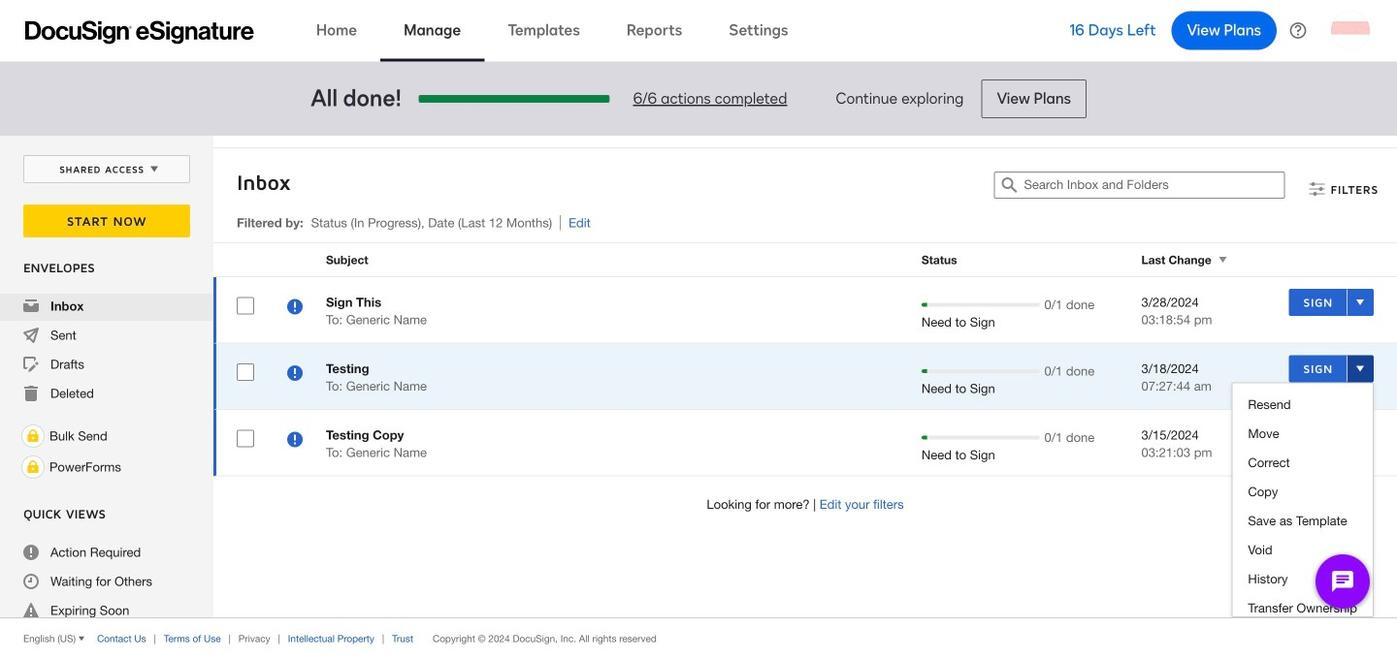 Task type: describe. For each thing, give the bounding box(es) containing it.
alert image
[[23, 603, 39, 619]]

Search Inbox and Folders text field
[[1024, 173, 1284, 198]]

clock image
[[23, 574, 39, 590]]

trash image
[[23, 386, 39, 402]]

secondary navigation region
[[0, 136, 1397, 660]]

lock image
[[21, 425, 45, 448]]

sent image
[[23, 328, 39, 343]]

draft image
[[23, 357, 39, 373]]

2 need to sign image from the top
[[287, 366, 303, 384]]

action required image
[[23, 545, 39, 561]]



Task type: locate. For each thing, give the bounding box(es) containing it.
3 need to sign image from the top
[[287, 432, 303, 451]]

lock image
[[21, 456, 45, 479]]

0 vertical spatial need to sign image
[[287, 299, 303, 318]]

menu
[[1233, 391, 1373, 660]]

1 vertical spatial need to sign image
[[287, 366, 303, 384]]

inbox image
[[23, 299, 39, 314]]

more info region
[[0, 618, 1397, 660]]

your uploaded profile image image
[[1331, 11, 1370, 50]]

2 vertical spatial need to sign image
[[287, 432, 303, 451]]

1 need to sign image from the top
[[287, 299, 303, 318]]

need to sign image
[[287, 299, 303, 318], [287, 366, 303, 384], [287, 432, 303, 451]]

docusign esignature image
[[25, 21, 254, 44]]



Task type: vqa. For each thing, say whether or not it's contained in the screenshot.
Add T1 to favorites IMAGE
no



